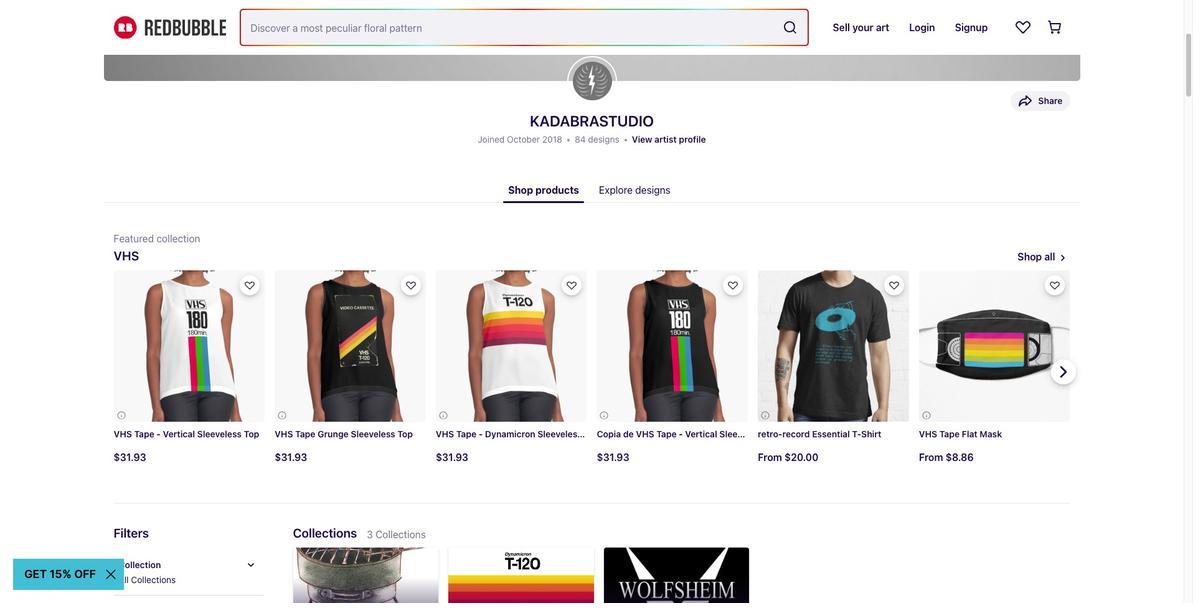 Task type: vqa. For each thing, say whether or not it's contained in the screenshot.
the don't
no



Task type: locate. For each thing, give the bounding box(es) containing it.
collections down collection at the left of page
[[131, 575, 176, 585]]

flat
[[963, 429, 978, 439]]

4 $31.93 from the left
[[597, 452, 630, 463]]

1 top from the left
[[244, 429, 259, 439]]

shop all
[[1018, 251, 1056, 262]]

kadabrastudio
[[530, 112, 654, 130]]

profile
[[679, 134, 706, 145]]

featured collection vhs
[[114, 233, 200, 263]]

joined
[[478, 134, 505, 145]]

2 - from the left
[[479, 429, 483, 439]]

1 vertical from the left
[[163, 429, 195, 439]]

1 sleeveless from the left
[[197, 429, 242, 439]]

tape for vhs tape grunge sleeveless top
[[295, 429, 316, 439]]

vhs for vhs tape - dynamicron sleeveless top
[[436, 429, 454, 439]]

designs for 84 designs
[[589, 134, 620, 145]]

designs
[[589, 134, 620, 145], [636, 184, 671, 196]]

collections right 3
[[376, 529, 426, 541]]

2 horizontal spatial -
[[679, 429, 683, 439]]

1 from from the left
[[758, 452, 783, 463]]

all
[[1045, 251, 1056, 262]]

None field
[[241, 10, 808, 45]]

featured
[[114, 233, 154, 244]]

2 from from the left
[[920, 452, 944, 463]]

shop left products
[[509, 184, 534, 196]]

vhs tape - vertical sleeveless top
[[114, 429, 259, 439]]

1 horizontal spatial designs
[[636, 184, 671, 196]]

0 horizontal spatial -
[[157, 429, 161, 439]]

explore
[[599, 184, 633, 196]]

designs down kadabrastudio at the top
[[589, 134, 620, 145]]

3 - from the left
[[679, 429, 683, 439]]

top
[[244, 429, 259, 439], [398, 429, 413, 439], [585, 429, 600, 439], [767, 429, 782, 439]]

dynamicron
[[485, 429, 536, 439]]

0 vertical spatial designs
[[589, 134, 620, 145]]

from $20.00
[[758, 452, 819, 463]]

0 horizontal spatial from
[[758, 452, 783, 463]]

1 horizontal spatial -
[[479, 429, 483, 439]]

1 horizontal spatial collections
[[293, 526, 357, 541]]

$20.00
[[785, 452, 819, 463]]

3 tape from the left
[[457, 429, 477, 439]]

0 vertical spatial shop
[[509, 184, 534, 196]]

1 horizontal spatial vertical
[[686, 429, 718, 439]]

filters element
[[114, 524, 263, 603]]

shop all link
[[1018, 249, 1056, 265]]

shop left all
[[1018, 251, 1043, 262]]

5 tape from the left
[[940, 429, 960, 439]]

shop
[[509, 184, 534, 196], [1018, 251, 1043, 262]]

$31.93 for vhs tape grunge sleeveless top
[[275, 452, 307, 463]]

1 horizontal spatial from
[[920, 452, 944, 463]]

vhs tape grunge sleeveless top
[[275, 429, 413, 439]]

sleeveless
[[197, 429, 242, 439], [351, 429, 396, 439], [538, 429, 582, 439], [720, 429, 764, 439]]

redbubble logo image
[[114, 16, 226, 39]]

$31.93
[[114, 452, 146, 463], [275, 452, 307, 463], [436, 452, 469, 463], [597, 452, 630, 463]]

Search term search field
[[241, 10, 779, 45]]

tape
[[134, 429, 154, 439], [295, 429, 316, 439], [457, 429, 477, 439], [657, 429, 677, 439], [940, 429, 960, 439]]

vhs
[[114, 249, 139, 263], [114, 429, 132, 439], [275, 429, 293, 439], [436, 429, 454, 439], [636, 429, 655, 439], [920, 429, 938, 439]]

-
[[157, 429, 161, 439], [479, 429, 483, 439], [679, 429, 683, 439]]

2 sleeveless from the left
[[351, 429, 396, 439]]

0 horizontal spatial vertical
[[163, 429, 195, 439]]

2 tape from the left
[[295, 429, 316, 439]]

2 top from the left
[[398, 429, 413, 439]]

copia
[[597, 429, 621, 439]]

$31.93 for copia de vhs tape - vertical sleeveless top
[[597, 452, 630, 463]]

from left $8.86
[[920, 452, 944, 463]]

from $8.86
[[920, 452, 974, 463]]

1 - from the left
[[157, 429, 161, 439]]

vhs tape - dynamicron sleeveless top image
[[436, 270, 587, 422]]

2 $31.93 from the left
[[275, 452, 307, 463]]

from down retro-
[[758, 452, 783, 463]]

t-
[[853, 429, 862, 439]]

collections
[[293, 526, 357, 541], [376, 529, 426, 541], [131, 575, 176, 585]]

1 horizontal spatial shop
[[1018, 251, 1043, 262]]

1 $31.93 from the left
[[114, 452, 146, 463]]

1 vertical spatial designs
[[636, 184, 671, 196]]

3 $31.93 from the left
[[436, 452, 469, 463]]

retro-
[[758, 429, 783, 439]]

1 vertical spatial shop
[[1018, 251, 1043, 262]]

view artist profile
[[632, 134, 706, 145]]

0 horizontal spatial shop
[[509, 184, 534, 196]]

artist
[[655, 134, 677, 145]]

mask
[[980, 429, 1003, 439]]

0 horizontal spatial designs
[[589, 134, 620, 145]]

0 horizontal spatial collections
[[131, 575, 176, 585]]

designs right explore
[[636, 184, 671, 196]]

collections left 3
[[293, 526, 357, 541]]

84 results element
[[94, 524, 1091, 603]]

explore designs
[[599, 184, 671, 196]]

from
[[758, 452, 783, 463], [920, 452, 944, 463]]

vertical
[[163, 429, 195, 439], [686, 429, 718, 439]]

2 horizontal spatial collections
[[376, 529, 426, 541]]

1 tape from the left
[[134, 429, 154, 439]]

collections for 3 collections
[[376, 529, 426, 541]]

copia de vhs tape - vertical sleeveless top image
[[597, 270, 748, 422]]

- for vertical
[[157, 429, 161, 439]]

collections inside filters element
[[131, 575, 176, 585]]

all collections
[[119, 575, 176, 585]]

tape for vhs tape - vertical sleeveless top
[[134, 429, 154, 439]]

from for from $20.00
[[758, 452, 783, 463]]

vhs tape - dynamicron sleeveless top
[[436, 429, 600, 439]]

filters
[[114, 526, 149, 541]]



Task type: describe. For each thing, give the bounding box(es) containing it.
view artist profile link
[[632, 134, 706, 145]]

$31.93 for vhs tape - vertical sleeveless top
[[114, 452, 146, 463]]

copia de vhs tape - vertical sleeveless top
[[597, 429, 782, 439]]

retro-record essential t-shirt
[[758, 429, 882, 439]]

view
[[632, 134, 653, 145]]

october
[[507, 134, 540, 145]]

vhs for vhs tape flat mask
[[920, 429, 938, 439]]

4 top from the left
[[767, 429, 782, 439]]

vhs tape - vertical sleeveless top image
[[114, 270, 265, 422]]

shop for shop all
[[1018, 251, 1043, 262]]

vhs tape flat mask
[[920, 429, 1003, 439]]

all
[[119, 575, 129, 585]]

collection
[[157, 233, 200, 244]]

de
[[624, 429, 634, 439]]

4 sleeveless from the left
[[720, 429, 764, 439]]

shop products link
[[504, 177, 585, 203]]

vhs inside featured collection vhs
[[114, 249, 139, 263]]

3 sleeveless from the left
[[538, 429, 582, 439]]

record
[[783, 429, 810, 439]]

shop for shop products
[[509, 184, 534, 196]]

designs for explore designs
[[636, 184, 671, 196]]

tape for vhs tape flat mask
[[940, 429, 960, 439]]

3 top from the left
[[585, 429, 600, 439]]

3
[[367, 529, 373, 541]]

tape for vhs tape - dynamicron sleeveless top
[[457, 429, 477, 439]]

$8.86
[[946, 452, 974, 463]]

2018
[[543, 134, 563, 145]]

4 tape from the left
[[657, 429, 677, 439]]

products
[[536, 184, 580, 196]]

$31.93 for vhs tape - dynamicron sleeveless top
[[436, 452, 469, 463]]

retro-record essential t-shirt image
[[758, 270, 910, 422]]

from for from $8.86
[[920, 452, 944, 463]]

collections for all collections
[[131, 575, 176, 585]]

vhs tape grunge sleeveless top image
[[275, 270, 426, 422]]

vhs for vhs tape - vertical sleeveless top
[[114, 429, 132, 439]]

vhs for vhs tape grunge sleeveless top
[[275, 429, 293, 439]]

grunge
[[318, 429, 349, 439]]

essential
[[813, 429, 851, 439]]

84 designs
[[575, 134, 620, 145]]

vhs tape flat mask image
[[920, 270, 1071, 422]]

joined october 2018
[[478, 134, 563, 145]]

shop products
[[509, 184, 580, 196]]

explore designs link
[[594, 177, 676, 203]]

shirt
[[862, 429, 882, 439]]

collection
[[119, 560, 161, 570]]

2 vertical from the left
[[686, 429, 718, 439]]

3 collections
[[367, 529, 426, 541]]

- for dynamicron
[[479, 429, 483, 439]]

84
[[575, 134, 586, 145]]



